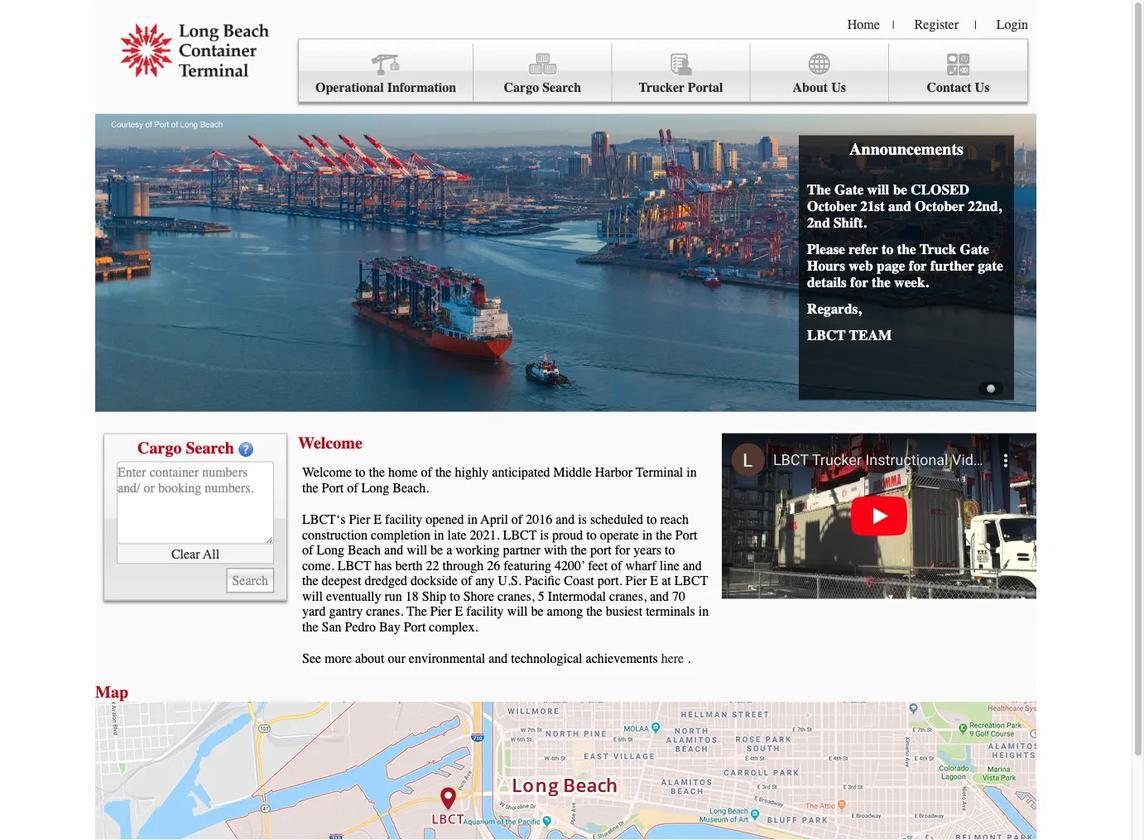 Task type: locate. For each thing, give the bounding box(es) containing it.
trucker portal
[[639, 80, 723, 95]]

| right home link
[[893, 18, 895, 31]]

us for about us
[[832, 80, 846, 95]]

the up lbct's at the bottom
[[302, 480, 318, 496]]

1 horizontal spatial us
[[975, 80, 990, 95]]

0 horizontal spatial gate
[[835, 182, 864, 198]]

beach.
[[393, 480, 429, 496]]

the up line
[[656, 528, 672, 543]]

gate up 'shift.'
[[835, 182, 864, 198]]

search
[[543, 80, 581, 95], [186, 439, 234, 458]]

pier up beach
[[349, 512, 370, 528]]

environmental
[[409, 651, 486, 667]]

see more about our environmental and technological achievements here .
[[302, 651, 691, 667]]

the inside lbct's pier e facility opened in april of 2016 and is scheduled to reach construction completion in late 2021.  lbct is proud to operate in the port of long beach and will be a working partner with the port for years to come.  lbct has berth 22 through 26 featuring 4200' feet of wharf line and the deepest dredged dockside of any u.s. pacific coast port. pier e at lbct will eventually run 18 ship to shore cranes, 5 intermodal cranes, and 70 yard gantry cranes. the pier e facility will be among the busiest terminals in the san pedro bay port complex.
[[407, 604, 427, 619]]

long inside welcome to the home of the highly anticipated middle harbor terminal in the port of long beach.
[[362, 480, 390, 496]]

0 horizontal spatial pier
[[349, 512, 370, 528]]

u.s.
[[498, 574, 522, 589]]

home
[[388, 465, 418, 480]]

will inside the gate will be closed october 21st and october 22nd, 2nd shift.
[[868, 182, 890, 198]]

and left the 70
[[650, 589, 669, 604]]

0 horizontal spatial long
[[317, 543, 345, 558]]

october
[[807, 198, 857, 215], [915, 198, 965, 215]]

cargo search
[[504, 80, 581, 95], [138, 439, 234, 458]]

in right operate
[[642, 528, 653, 543]]

0 horizontal spatial port
[[322, 480, 344, 496]]

pier down dockside
[[430, 604, 452, 619]]

for right page
[[909, 258, 927, 275]]

login link
[[997, 17, 1029, 32]]

port right bay
[[404, 619, 426, 635]]

0 vertical spatial port
[[322, 480, 344, 496]]

will down come.
[[302, 589, 323, 604]]

to right proud
[[587, 528, 597, 543]]

here link
[[661, 651, 684, 667]]

october up please
[[807, 198, 857, 215]]

0 horizontal spatial october
[[807, 198, 857, 215]]

to
[[882, 241, 894, 258], [355, 465, 366, 480], [647, 512, 657, 528], [587, 528, 597, 543], [665, 543, 675, 558], [450, 589, 460, 604]]

closed
[[911, 182, 970, 198]]

proud
[[552, 528, 583, 543]]

completion
[[371, 528, 431, 543]]

be left closed
[[893, 182, 908, 198]]

will down announcements
[[868, 182, 890, 198]]

berth
[[396, 558, 423, 574]]

operational
[[316, 80, 384, 95]]

the inside the gate will be closed october 21st and october 22nd, 2nd shift.
[[807, 182, 831, 198]]

22
[[426, 558, 439, 574]]

clear all
[[171, 546, 220, 562]]

gate right truck
[[960, 241, 990, 258]]

about us link
[[751, 43, 889, 102]]

2 | from the left
[[975, 18, 977, 31]]

e left at
[[650, 574, 658, 589]]

the up yard
[[302, 574, 318, 589]]

the left san
[[302, 619, 318, 635]]

welcome inside welcome to the home of the highly anticipated middle harbor terminal in the port of long beach.
[[302, 465, 352, 480]]

about us
[[793, 80, 846, 95]]

will left 5
[[507, 604, 528, 619]]

0 horizontal spatial is
[[540, 528, 549, 543]]

1 horizontal spatial is
[[578, 512, 587, 528]]

1 horizontal spatial search
[[543, 80, 581, 95]]

0 vertical spatial e
[[374, 512, 382, 528]]

2 vertical spatial pier
[[430, 604, 452, 619]]

0 vertical spatial gate
[[835, 182, 864, 198]]

1 october from the left
[[807, 198, 857, 215]]

0 horizontal spatial be
[[431, 543, 443, 558]]

facility down any
[[467, 604, 504, 619]]

will
[[868, 182, 890, 198], [407, 543, 427, 558], [302, 589, 323, 604], [507, 604, 528, 619]]

0 vertical spatial welcome
[[298, 434, 363, 453]]

be left a
[[431, 543, 443, 558]]

harbor
[[595, 465, 633, 480]]

0 horizontal spatial facility
[[385, 512, 423, 528]]

pedro
[[345, 619, 376, 635]]

facility down beach. at the left
[[385, 512, 423, 528]]

cargo search link
[[474, 43, 612, 102]]

0 vertical spatial be
[[893, 182, 908, 198]]

2 vertical spatial e
[[455, 604, 463, 619]]

of left the 2016
[[512, 512, 523, 528]]

1 vertical spatial cargo
[[138, 439, 182, 458]]

1 vertical spatial e
[[650, 574, 658, 589]]

welcome for welcome
[[298, 434, 363, 453]]

to right the refer
[[882, 241, 894, 258]]

Enter container numbers and/ or booking numbers. text field
[[117, 462, 274, 545]]

0 horizontal spatial the
[[407, 604, 427, 619]]

1 horizontal spatial facility
[[467, 604, 504, 619]]

operational information
[[316, 80, 456, 95]]

featuring
[[504, 558, 552, 574]]

0 vertical spatial long
[[362, 480, 390, 496]]

0 horizontal spatial |
[[893, 18, 895, 31]]

0 horizontal spatial search
[[186, 439, 234, 458]]

cranes, down the wharf
[[610, 589, 647, 604]]

is
[[578, 512, 587, 528], [540, 528, 549, 543]]

the left week.
[[872, 275, 891, 291]]

us inside about us link
[[832, 80, 846, 95]]

to right years
[[665, 543, 675, 558]]

with
[[544, 543, 568, 558]]

port inside welcome to the home of the highly anticipated middle harbor terminal in the port of long beach.
[[322, 480, 344, 496]]

|
[[893, 18, 895, 31], [975, 18, 977, 31]]

years
[[634, 543, 662, 558]]

anticipated
[[492, 465, 550, 480]]

us right about
[[832, 80, 846, 95]]

1 vertical spatial be
[[431, 543, 443, 558]]

long
[[362, 480, 390, 496], [317, 543, 345, 558]]

e
[[374, 512, 382, 528], [650, 574, 658, 589], [455, 604, 463, 619]]

welcome for welcome to the home of the highly anticipated middle harbor terminal in the port of long beach.
[[302, 465, 352, 480]]

pacific
[[525, 574, 561, 589]]

facility
[[385, 512, 423, 528], [467, 604, 504, 619]]

san
[[322, 619, 342, 635]]

of right "feet" in the bottom right of the page
[[611, 558, 622, 574]]

menu bar containing operational information
[[298, 39, 1029, 102]]

construction
[[302, 528, 368, 543]]

1 horizontal spatial october
[[915, 198, 965, 215]]

lbct's pier e facility opened in april of 2016 and is scheduled to reach construction completion in late 2021.  lbct is proud to operate in the port of long beach and will be a working partner with the port for years to come.  lbct has berth 22 through 26 featuring 4200' feet of wharf line and the deepest dredged dockside of any u.s. pacific coast port. pier e at lbct will eventually run 18 ship to shore cranes, 5 intermodal cranes, and 70 yard gantry cranes. the pier e facility will be among the busiest terminals in the san pedro bay port complex.
[[302, 512, 709, 635]]

operate
[[600, 528, 639, 543]]

pier right port.
[[626, 574, 647, 589]]

1 vertical spatial gate
[[960, 241, 990, 258]]

the up 2nd
[[807, 182, 831, 198]]

1 horizontal spatial the
[[807, 182, 831, 198]]

1 horizontal spatial long
[[362, 480, 390, 496]]

the left port in the right of the page
[[571, 543, 587, 558]]

1 horizontal spatial cranes,
[[610, 589, 647, 604]]

us right contact
[[975, 80, 990, 95]]

| left login
[[975, 18, 977, 31]]

details
[[807, 275, 847, 291]]

long left beach. at the left
[[362, 480, 390, 496]]

port
[[322, 480, 344, 496], [676, 528, 698, 543], [404, 619, 426, 635]]

2 vertical spatial be
[[531, 604, 544, 619]]

lbct team
[[807, 328, 892, 344]]

lbct down regards,​
[[807, 328, 846, 344]]

feet
[[588, 558, 608, 574]]

us inside contact us link
[[975, 80, 990, 95]]

long down lbct's at the bottom
[[317, 543, 345, 558]]

1 horizontal spatial pier
[[430, 604, 452, 619]]

1 vertical spatial pier
[[626, 574, 647, 589]]

achievements
[[586, 651, 658, 667]]

2 horizontal spatial for
[[909, 258, 927, 275]]

1 horizontal spatial gate
[[960, 241, 990, 258]]

port up line
[[676, 528, 698, 543]]

for inside lbct's pier e facility opened in april of 2016 and is scheduled to reach construction completion in late 2021.  lbct is proud to operate in the port of long beach and will be a working partner with the port for years to come.  lbct has berth 22 through 26 featuring 4200' feet of wharf line and the deepest dredged dockside of any u.s. pacific coast port. pier e at lbct will eventually run 18 ship to shore cranes, 5 intermodal cranes, and 70 yard gantry cranes. the pier e facility will be among the busiest terminals in the san pedro bay port complex.
[[615, 543, 631, 558]]

the right run
[[407, 604, 427, 619]]

0 vertical spatial cargo search
[[504, 80, 581, 95]]

to left home
[[355, 465, 366, 480]]

complex.
[[429, 619, 478, 635]]

e left shore
[[455, 604, 463, 619]]

2021.
[[470, 528, 500, 543]]

1 vertical spatial the
[[407, 604, 427, 619]]

the
[[898, 241, 917, 258], [872, 275, 891, 291], [369, 465, 385, 480], [436, 465, 452, 480], [302, 480, 318, 496], [656, 528, 672, 543], [571, 543, 587, 558], [302, 574, 318, 589], [586, 604, 603, 619], [302, 619, 318, 635]]

for right port in the right of the page
[[615, 543, 631, 558]]

0 horizontal spatial cranes,
[[498, 589, 535, 604]]

highly
[[455, 465, 489, 480]]

18
[[406, 589, 419, 604]]

1 horizontal spatial |
[[975, 18, 977, 31]]

2 horizontal spatial port
[[676, 528, 698, 543]]

page
[[877, 258, 906, 275]]

1 vertical spatial welcome
[[302, 465, 352, 480]]

in right the 'terminal'
[[687, 465, 697, 480]]

gate
[[835, 182, 864, 198], [960, 241, 990, 258]]

e up beach
[[374, 512, 382, 528]]

lbct
[[807, 328, 846, 344], [503, 528, 537, 543], [338, 558, 371, 574], [675, 574, 708, 589]]

truck
[[920, 241, 957, 258]]

the
[[807, 182, 831, 198], [407, 604, 427, 619]]

regards,​
[[807, 301, 862, 318]]

cargo
[[504, 80, 539, 95], [138, 439, 182, 458]]

1 horizontal spatial cargo search
[[504, 80, 581, 95]]

2 vertical spatial port
[[404, 619, 426, 635]]

of
[[421, 465, 432, 480], [347, 480, 358, 496], [512, 512, 523, 528], [302, 543, 313, 558], [611, 558, 622, 574], [461, 574, 472, 589]]

0 horizontal spatial for
[[615, 543, 631, 558]]

refer
[[849, 241, 879, 258]]

gantry
[[329, 604, 363, 619]]

0 horizontal spatial e
[[374, 512, 382, 528]]

trucker portal link
[[612, 43, 751, 102]]

be left among
[[531, 604, 544, 619]]

in
[[687, 465, 697, 480], [468, 512, 478, 528], [434, 528, 444, 543], [642, 528, 653, 543], [699, 604, 709, 619]]

1 vertical spatial cargo search
[[138, 439, 234, 458]]

us
[[832, 80, 846, 95], [975, 80, 990, 95]]

be
[[893, 182, 908, 198], [431, 543, 443, 558], [531, 604, 544, 619]]

1 horizontal spatial cargo
[[504, 80, 539, 95]]

about
[[355, 651, 385, 667]]

2 horizontal spatial be
[[893, 182, 908, 198]]

0 horizontal spatial cargo
[[138, 439, 182, 458]]

2 us from the left
[[975, 80, 990, 95]]

21st and
[[861, 198, 912, 215]]

gate inside the gate will be closed october 21st and october 22nd, 2nd shift.
[[835, 182, 864, 198]]

to inside welcome to the home of the highly anticipated middle harbor terminal in the port of long beach.
[[355, 465, 366, 480]]

1 vertical spatial long
[[317, 543, 345, 558]]

for right details
[[851, 275, 869, 291]]

is left scheduled
[[578, 512, 587, 528]]

eventually
[[326, 589, 381, 604]]

0 vertical spatial search
[[543, 80, 581, 95]]

0 vertical spatial the
[[807, 182, 831, 198]]

october up truck
[[915, 198, 965, 215]]

operational information link
[[299, 43, 474, 102]]

menu bar
[[298, 39, 1029, 102]]

0 horizontal spatial us
[[832, 80, 846, 95]]

lbct's
[[302, 512, 346, 528]]

port up lbct's at the bottom
[[322, 480, 344, 496]]

in right late at left
[[468, 512, 478, 528]]

is left proud
[[540, 528, 549, 543]]

and right line
[[683, 558, 702, 574]]

1 vertical spatial facility
[[467, 604, 504, 619]]

middle
[[554, 465, 592, 480]]

cranes, left 5
[[498, 589, 535, 604]]

0 vertical spatial pier
[[349, 512, 370, 528]]

april
[[481, 512, 508, 528]]

welcome to the home of the highly anticipated middle harbor terminal in the port of long beach.
[[302, 465, 697, 496]]

1 us from the left
[[832, 80, 846, 95]]

None submit
[[226, 569, 274, 593]]

see
[[302, 651, 321, 667]]



Task type: describe. For each thing, give the bounding box(es) containing it.
home link
[[848, 17, 880, 32]]

register link
[[915, 17, 959, 32]]

in right the 70
[[699, 604, 709, 619]]

2 horizontal spatial e
[[650, 574, 658, 589]]

home
[[848, 17, 880, 32]]

4200'
[[555, 558, 585, 574]]

further
[[931, 258, 975, 275]]

yard
[[302, 604, 326, 619]]

week.
[[895, 275, 929, 291]]

late
[[448, 528, 467, 543]]

to inside please refer to the truck gate hours web page for further gate details for the week.
[[882, 241, 894, 258]]

0 horizontal spatial cargo search
[[138, 439, 234, 458]]

shore
[[463, 589, 494, 604]]

all
[[203, 546, 220, 562]]

contact us
[[927, 80, 990, 95]]

0 vertical spatial cargo
[[504, 80, 539, 95]]

shift.
[[834, 215, 867, 231]]

working
[[456, 543, 500, 558]]

bay
[[379, 619, 401, 635]]

contact us link
[[889, 43, 1028, 102]]

deepest
[[322, 574, 362, 589]]

in inside welcome to the home of the highly anticipated middle harbor terminal in the port of long beach.
[[687, 465, 697, 480]]

run
[[385, 589, 402, 604]]

dockside
[[411, 574, 458, 589]]

lbct left has
[[338, 558, 371, 574]]

2 horizontal spatial pier
[[626, 574, 647, 589]]

1 vertical spatial search
[[186, 439, 234, 458]]

here
[[661, 651, 684, 667]]

any
[[476, 574, 495, 589]]

line
[[660, 558, 680, 574]]

1 horizontal spatial port
[[404, 619, 426, 635]]

portal
[[688, 80, 723, 95]]

the left truck
[[898, 241, 917, 258]]

22nd,
[[968, 198, 1002, 215]]

scheduled
[[590, 512, 643, 528]]

login
[[997, 17, 1029, 32]]

at
[[662, 574, 671, 589]]

port.
[[598, 574, 622, 589]]

cranes.
[[366, 604, 403, 619]]

to left reach
[[647, 512, 657, 528]]

of down lbct's at the bottom
[[302, 543, 313, 558]]

of up the construction
[[347, 480, 358, 496]]

more
[[325, 651, 352, 667]]

1 cranes, from the left
[[498, 589, 535, 604]]

announcements
[[850, 140, 964, 159]]

5
[[538, 589, 545, 604]]

us for contact us
[[975, 80, 990, 95]]

of left any
[[461, 574, 472, 589]]

1 horizontal spatial for
[[851, 275, 869, 291]]

will left a
[[407, 543, 427, 558]]

among
[[547, 604, 583, 619]]

1 | from the left
[[893, 18, 895, 31]]

in left late at left
[[434, 528, 444, 543]]

the right among
[[586, 604, 603, 619]]

2016
[[526, 512, 553, 528]]

trucker
[[639, 80, 685, 95]]

our
[[388, 651, 406, 667]]

gate inside please refer to the truck gate hours web page for further gate details for the week.
[[960, 241, 990, 258]]

web
[[849, 258, 874, 275]]

and left technological
[[489, 651, 508, 667]]

about
[[793, 80, 828, 95]]

terminal
[[636, 465, 683, 480]]

lbct up featuring
[[503, 528, 537, 543]]

please
[[807, 241, 845, 258]]

wharf
[[626, 558, 657, 574]]

1 horizontal spatial e
[[455, 604, 463, 619]]

and right the 2016
[[556, 512, 575, 528]]

port
[[590, 543, 612, 558]]

team
[[849, 328, 892, 344]]

2 october from the left
[[915, 198, 965, 215]]

through
[[443, 558, 484, 574]]

the left highly
[[436, 465, 452, 480]]

2 cranes, from the left
[[610, 589, 647, 604]]

1 horizontal spatial be
[[531, 604, 544, 619]]

technological
[[511, 651, 583, 667]]

2nd
[[807, 215, 830, 231]]

0 vertical spatial facility
[[385, 512, 423, 528]]

70
[[672, 589, 686, 604]]

gate
[[978, 258, 1004, 275]]

and right beach
[[384, 543, 403, 558]]

busiest
[[606, 604, 643, 619]]

reach
[[660, 512, 689, 528]]

partner
[[503, 543, 541, 558]]

opened
[[426, 512, 464, 528]]

the left home
[[369, 465, 385, 480]]

dredged
[[365, 574, 408, 589]]

register
[[915, 17, 959, 32]]

contact
[[927, 80, 972, 95]]

come.
[[302, 558, 334, 574]]

be inside the gate will be closed october 21st and october 22nd, 2nd shift.
[[893, 182, 908, 198]]

lbct right at
[[675, 574, 708, 589]]

please refer to the truck gate hours web page for further gate details for the week.
[[807, 241, 1004, 291]]

intermodal
[[548, 589, 606, 604]]

1 vertical spatial port
[[676, 528, 698, 543]]

to right ship
[[450, 589, 460, 604]]

has
[[375, 558, 392, 574]]

.
[[688, 651, 691, 667]]

a
[[447, 543, 452, 558]]

map
[[95, 683, 128, 702]]

ship
[[422, 589, 447, 604]]

clear all button
[[117, 545, 274, 564]]

beach
[[348, 543, 381, 558]]

coast
[[564, 574, 594, 589]]

of right home
[[421, 465, 432, 480]]

long inside lbct's pier e facility opened in april of 2016 and is scheduled to reach construction completion in late 2021.  lbct is proud to operate in the port of long beach and will be a working partner with the port for years to come.  lbct has berth 22 through 26 featuring 4200' feet of wharf line and the deepest dredged dockside of any u.s. pacific coast port. pier e at lbct will eventually run 18 ship to shore cranes, 5 intermodal cranes, and 70 yard gantry cranes. the pier e facility will be among the busiest terminals in the san pedro bay port complex.
[[317, 543, 345, 558]]

clear
[[171, 546, 200, 562]]

26
[[487, 558, 500, 574]]

terminals
[[646, 604, 695, 619]]



Task type: vqa. For each thing, say whether or not it's contained in the screenshot.
Terminal Map link
no



